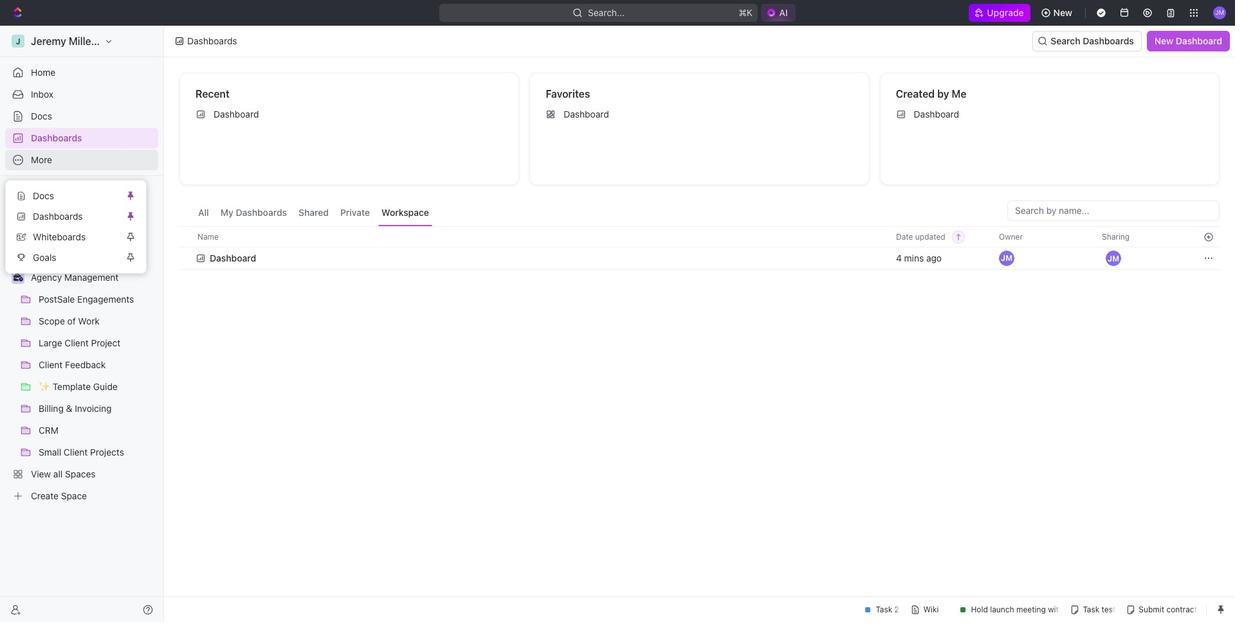 Task type: locate. For each thing, give the bounding box(es) containing it.
dashboards
[[187, 35, 237, 46], [1083, 35, 1134, 46], [31, 133, 82, 143], [236, 207, 287, 218], [33, 211, 83, 222]]

docs for docs link within "sidebar" navigation
[[31, 111, 52, 122]]

dashboards link
[[5, 128, 158, 149], [11, 206, 123, 227]]

1 jeremy miller, , element from the left
[[999, 251, 1014, 266]]

0 vertical spatial docs link
[[5, 106, 158, 127]]

1 vertical spatial new
[[1155, 35, 1173, 46]]

2 row from the top
[[179, 246, 1220, 271]]

inbox link
[[5, 84, 158, 105]]

dashboards right "search"
[[1083, 35, 1134, 46]]

2 jeremy miller, , element from the left
[[1106, 251, 1121, 266]]

jm
[[1001, 253, 1012, 263], [1108, 254, 1119, 263]]

favorites
[[546, 88, 590, 100], [10, 187, 44, 196]]

tab list
[[195, 201, 432, 226]]

dashboard button
[[196, 246, 881, 271], [196, 246, 264, 271]]

goals link
[[11, 248, 123, 268]]

jm down owner
[[1001, 253, 1012, 263]]

goals
[[33, 252, 56, 263]]

jm button
[[1102, 247, 1125, 270]]

my
[[221, 207, 233, 218]]

dashboard link for created by me
[[891, 104, 1214, 125]]

1 horizontal spatial dashboard link
[[541, 104, 864, 125]]

0 horizontal spatial dashboard link
[[190, 104, 514, 125]]

all
[[198, 207, 209, 218]]

jm inside button
[[1108, 254, 1119, 263]]

docs link
[[5, 106, 158, 127], [11, 186, 123, 206]]

dashboard
[[1176, 35, 1222, 46], [214, 109, 259, 120], [564, 109, 609, 120], [914, 109, 959, 120], [210, 253, 256, 264]]

dashboard link
[[190, 104, 514, 125], [541, 104, 864, 125], [891, 104, 1214, 125]]

docs up spaces
[[33, 190, 54, 201]]

dashboard link for favorites
[[541, 104, 864, 125]]

dashboard link for recent
[[190, 104, 514, 125]]

row
[[179, 226, 1220, 248], [179, 246, 1220, 271]]

Search by name... text field
[[1015, 201, 1212, 221]]

home link
[[5, 62, 158, 83]]

3 dashboard link from the left
[[891, 104, 1214, 125]]

search dashboards
[[1051, 35, 1134, 46]]

4 mins ago
[[896, 253, 942, 264]]

1 jm from the left
[[1001, 253, 1012, 263]]

0 horizontal spatial new
[[1053, 7, 1072, 18]]

my dashboards button
[[217, 201, 290, 226]]

me
[[952, 88, 967, 100]]

date
[[896, 232, 913, 242]]

jeremy miller, , element
[[999, 251, 1014, 266], [1106, 251, 1121, 266]]

dashboards inside "sidebar" navigation
[[31, 133, 82, 143]]

dashboards link up whiteboards
[[11, 206, 123, 227]]

dashboards up more
[[31, 133, 82, 143]]

1 horizontal spatial new
[[1155, 35, 1173, 46]]

search dashboards button
[[1033, 31, 1142, 51]]

favorites inside favorites button
[[10, 187, 44, 196]]

1 horizontal spatial jm
[[1108, 254, 1119, 263]]

0 vertical spatial new
[[1053, 7, 1072, 18]]

agency management
[[31, 272, 119, 283]]

shared
[[298, 207, 329, 218]]

0 horizontal spatial favorites
[[10, 187, 44, 196]]

date updated
[[896, 232, 945, 242]]

dashboard for created by me
[[914, 109, 959, 120]]

2 dashboard link from the left
[[541, 104, 864, 125]]

docs
[[31, 111, 52, 122], [33, 190, 54, 201]]

dashboards link up more dropdown button
[[5, 128, 158, 149]]

agency
[[31, 272, 62, 283]]

0 horizontal spatial jeremy miller, , element
[[999, 251, 1014, 266]]

1 dashboard link from the left
[[190, 104, 514, 125]]

new dashboard button
[[1147, 31, 1230, 51]]

0 vertical spatial docs
[[31, 111, 52, 122]]

jeremy miller, , element down sharing
[[1106, 251, 1121, 266]]

docs link down inbox 'link'
[[5, 106, 158, 127]]

docs down inbox
[[31, 111, 52, 122]]

jeremy miller, , element down owner
[[999, 251, 1014, 266]]

docs for bottommost docs link
[[33, 190, 54, 201]]

owner
[[999, 232, 1023, 242]]

dashboards right my
[[236, 207, 287, 218]]

dashboard inside table
[[210, 253, 256, 264]]

jm down sharing
[[1108, 254, 1119, 263]]

new for new dashboard
[[1155, 35, 1173, 46]]

1 vertical spatial dashboards link
[[11, 206, 123, 227]]

new
[[1053, 7, 1072, 18], [1155, 35, 1173, 46]]

upgrade link
[[969, 4, 1030, 22]]

dashboards inside button
[[236, 207, 287, 218]]

0 vertical spatial favorites
[[546, 88, 590, 100]]

1 row from the top
[[179, 226, 1220, 248]]

all button
[[195, 201, 212, 226]]

docs inside "sidebar" navigation
[[31, 111, 52, 122]]

1 horizontal spatial jeremy miller, , element
[[1106, 251, 1121, 266]]

row containing name
[[179, 226, 1220, 248]]

1 vertical spatial docs
[[33, 190, 54, 201]]

2 horizontal spatial dashboard link
[[891, 104, 1214, 125]]

dashboard for favorites
[[564, 109, 609, 120]]

whiteboards
[[33, 232, 86, 243]]

1 vertical spatial favorites
[[10, 187, 44, 196]]

2 jm from the left
[[1108, 254, 1119, 263]]

management
[[64, 272, 119, 283]]

docs link down more dropdown button
[[11, 186, 123, 206]]

0 horizontal spatial jm
[[1001, 253, 1012, 263]]

table
[[179, 226, 1220, 271]]



Task type: vqa. For each thing, say whether or not it's contained in the screenshot.
the leftmost "JEREMY MILLER, ," element
yes



Task type: describe. For each thing, give the bounding box(es) containing it.
row containing dashboard
[[179, 246, 1220, 271]]

workspace
[[382, 207, 429, 218]]

workspace button
[[378, 201, 432, 226]]

search...
[[588, 7, 625, 18]]

new button
[[1035, 3, 1080, 23]]

1 vertical spatial docs link
[[11, 186, 123, 206]]

created by me
[[896, 88, 967, 100]]

spaces
[[10, 208, 38, 218]]

0 vertical spatial dashboards link
[[5, 128, 158, 149]]

more
[[31, 154, 52, 165]]

whiteboards link
[[11, 227, 123, 248]]

jm for jeremy miller, , element in jm button
[[1108, 254, 1119, 263]]

inbox
[[31, 89, 53, 100]]

upgrade
[[987, 7, 1024, 18]]

date updated button
[[888, 227, 965, 247]]

recent
[[196, 88, 230, 100]]

mins
[[904, 253, 924, 264]]

1 horizontal spatial favorites
[[546, 88, 590, 100]]

private button
[[337, 201, 373, 226]]

dashboards up whiteboards
[[33, 211, 83, 222]]

more button
[[5, 150, 158, 170]]

my dashboards
[[221, 207, 287, 218]]

dashboards inside 'button'
[[1083, 35, 1134, 46]]

table containing dashboard
[[179, 226, 1220, 271]]

dashboards up recent
[[187, 35, 237, 46]]

docs link inside "sidebar" navigation
[[5, 106, 158, 127]]

4
[[896, 253, 902, 264]]

favorites button
[[5, 184, 57, 199]]

name
[[197, 232, 219, 242]]

updated
[[915, 232, 945, 242]]

⌘k
[[739, 7, 753, 18]]

dashboard for recent
[[214, 109, 259, 120]]

sharing
[[1102, 232, 1130, 242]]

agency management link
[[31, 268, 156, 288]]

home
[[31, 67, 55, 78]]

jeremy miller, , element inside jm button
[[1106, 251, 1121, 266]]

by
[[937, 88, 949, 100]]

private
[[340, 207, 370, 218]]

dashboard inside button
[[1176, 35, 1222, 46]]

search
[[1051, 35, 1080, 46]]

jm for second jeremy miller, , element from the right
[[1001, 253, 1012, 263]]

created
[[896, 88, 935, 100]]

shared button
[[295, 201, 332, 226]]

tab list containing all
[[195, 201, 432, 226]]

sidebar navigation
[[0, 26, 164, 623]]

business time image
[[13, 274, 23, 282]]

new dashboard
[[1155, 35, 1222, 46]]

ago
[[926, 253, 942, 264]]

new for new
[[1053, 7, 1072, 18]]



